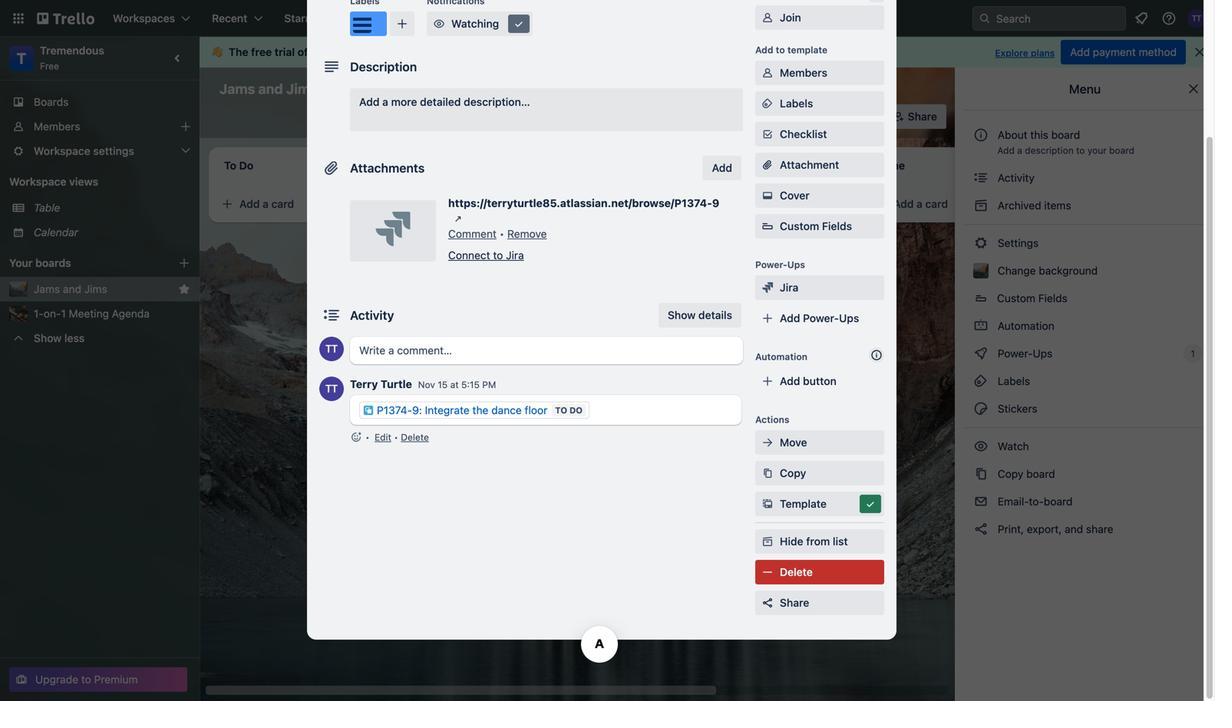 Task type: vqa. For each thing, say whether or not it's contained in the screenshot.
assigned
no



Task type: describe. For each thing, give the bounding box(es) containing it.
plans
[[1031, 48, 1055, 58]]

sm image for copy board link
[[974, 467, 989, 482]]

add to template
[[756, 45, 828, 55]]

description…
[[464, 96, 530, 108]]

upgrade
[[35, 674, 78, 686]]

add board image
[[178, 257, 190, 269]]

add payment method
[[1070, 46, 1177, 58]]

upgrade to premium
[[35, 674, 138, 686]]

custom fields for add to template
[[780, 220, 852, 233]]

automation button
[[678, 104, 767, 129]]

do
[[570, 406, 583, 416]]

1 horizontal spatial delete link
[[756, 560, 885, 585]]

change background
[[995, 265, 1098, 277]]

about this board add a description to your board
[[998, 129, 1135, 156]]

items
[[1044, 199, 1072, 212]]

watch link
[[964, 435, 1206, 459]]

automation inside button
[[699, 110, 758, 123]]

this
[[1031, 129, 1049, 141]]

grumpy link
[[442, 200, 620, 215]]

and inside text field
[[258, 81, 283, 97]]

settings
[[995, 237, 1039, 250]]

boards
[[35, 257, 71, 269]]

watching button
[[427, 12, 533, 36]]

to-
[[1029, 496, 1044, 508]]

checklist
[[780, 128, 827, 141]]

attachments
[[350, 161, 425, 175]]

to
[[555, 406, 567, 416]]

about
[[998, 129, 1028, 141]]

1 vertical spatial power-ups
[[995, 347, 1056, 360]]

c button
[[860, 106, 882, 127]]

0 vertical spatial terry turtle (terryturtle) image
[[1188, 9, 1206, 28]]

create
[[455, 12, 488, 25]]

add a card button for first create from template… image from the right
[[651, 192, 823, 217]]

custom fields for menu
[[997, 292, 1068, 305]]

c
[[868, 111, 875, 122]]

join
[[780, 11, 801, 24]]

copy for copy board
[[998, 468, 1024, 481]]

sm image for join link
[[760, 10, 775, 25]]

print, export, and share link
[[964, 518, 1206, 542]]

is
[[503, 222, 511, 233]]

starred icon image
[[178, 283, 190, 296]]

your boards with 2 items element
[[9, 254, 155, 273]]

dance
[[491, 404, 522, 417]]

1 vertical spatial labels
[[995, 375, 1030, 388]]

details
[[699, 309, 732, 322]]

t
[[17, 49, 26, 67]]

15
[[438, 380, 448, 390]]

nov 15 at 5:15 pm link
[[418, 380, 496, 390]]

add button
[[703, 156, 742, 180]]

1 horizontal spatial members link
[[756, 61, 885, 85]]

sm image inside automation 'link'
[[974, 319, 989, 334]]

explore plans
[[995, 48, 1055, 58]]

tremendous link
[[40, 44, 104, 57]]

workspace visible
[[384, 83, 476, 95]]

0 vertical spatial labels
[[780, 97, 813, 110]]

add a card for add a card button associated with 2nd create from template… image from the right
[[240, 198, 294, 210]]

board up description
[[1052, 129, 1080, 141]]

0 horizontal spatial card
[[271, 198, 294, 210]]

views
[[69, 175, 98, 188]]

remove link
[[507, 228, 547, 240]]

activity inside activity link
[[995, 172, 1035, 184]]

grumpy
[[442, 201, 481, 213]]

move
[[780, 436, 807, 449]]

pm
[[482, 380, 496, 390]]

fields for add to template
[[822, 220, 852, 233]]

2 horizontal spatial power-
[[998, 347, 1033, 360]]

print, export, and share
[[995, 523, 1114, 536]]

0 vertical spatial delete
[[401, 432, 429, 443]]

workspace views
[[9, 175, 98, 188]]

0 horizontal spatial 1
[[61, 308, 66, 320]]

add a more detailed description…
[[359, 96, 530, 108]]

sm image for copy link
[[760, 466, 775, 481]]

board link
[[488, 77, 553, 101]]

hide
[[780, 536, 804, 548]]

1 vertical spatial jims
[[84, 283, 107, 296]]

custom for add to template
[[780, 220, 819, 233]]

👋 the free trial of premium has ended for
[[212, 46, 433, 58]]

p1374-9: integrate the dance floor
[[377, 404, 548, 417]]

email-to-board
[[995, 496, 1073, 508]]

hide from list
[[780, 536, 848, 548]]

add a card for first create from template… image from the right add a card button
[[676, 198, 730, 210]]

table link
[[34, 200, 190, 216]]

2 create from template… image from the left
[[829, 198, 842, 210]]

show for show details
[[668, 309, 696, 322]]

0 horizontal spatial members link
[[0, 114, 200, 139]]

Board name text field
[[212, 77, 325, 101]]

turtle
[[381, 378, 412, 391]]

workspace for workspace visible
[[384, 83, 440, 95]]

edit
[[375, 432, 391, 443]]

board up to-
[[1027, 468, 1056, 481]]

sm image for watch link
[[974, 439, 989, 455]]

p1374-
[[377, 404, 412, 417]]

more
[[391, 96, 417, 108]]

watch
[[995, 440, 1032, 453]]

automation link
[[964, 314, 1206, 339]]

button
[[803, 375, 837, 388]]

1 horizontal spatial card
[[482, 222, 501, 233]]

archived
[[998, 199, 1042, 212]]

1 vertical spatial members
[[34, 120, 80, 133]]

sm image inside settings link
[[974, 236, 989, 251]]

edit link
[[375, 432, 391, 443]]

https://terryturtle85.atlassian.net/browse/p1374-
[[448, 197, 712, 210]]

primary element
[[0, 0, 1215, 37]]

a inside about this board add a description to your board
[[1018, 145, 1023, 156]]

custom fields button for add to template
[[756, 219, 885, 234]]

copy board
[[995, 468, 1056, 481]]

1 vertical spatial jams and jims
[[34, 283, 107, 296]]

0 horizontal spatial power-ups
[[756, 260, 805, 270]]

payment
[[1093, 46, 1136, 58]]

1 vertical spatial jams
[[34, 283, 60, 296]]

1 horizontal spatial color: blue, title: none image
[[442, 190, 473, 197]]

jams and jims link
[[34, 282, 172, 297]]

show details
[[668, 309, 732, 322]]

calendar
[[34, 226, 78, 239]]

1 vertical spatial share button
[[756, 591, 885, 616]]

hide from list link
[[756, 530, 885, 554]]

1 create from template… image from the left
[[393, 198, 405, 210]]

cover link
[[756, 184, 885, 208]]

board
[[514, 83, 544, 95]]

share
[[1086, 523, 1114, 536]]

chestercheeetah (chestercheeetah) image
[[860, 106, 882, 127]]

0 horizontal spatial delete link
[[401, 432, 429, 443]]

add power-ups link
[[756, 306, 885, 331]]

1 horizontal spatial ups
[[839, 312, 859, 325]]

back to home image
[[37, 6, 94, 31]]

archived items link
[[964, 193, 1206, 218]]

1 horizontal spatial share
[[908, 110, 937, 123]]

at
[[450, 380, 459, 390]]

jams inside text field
[[220, 81, 255, 97]]

attachment
[[780, 159, 839, 171]]

2 vertical spatial ups
[[1033, 347, 1053, 360]]

2 horizontal spatial card
[[708, 198, 730, 210]]

the
[[229, 46, 248, 58]]

t link
[[9, 46, 34, 71]]

search image
[[979, 12, 991, 25]]

1 horizontal spatial delete
[[780, 566, 813, 579]]

add reaction image
[[350, 430, 362, 445]]

terry
[[350, 378, 378, 391]]

0 horizontal spatial premium
[[94, 674, 138, 686]]

0 horizontal spatial power-
[[756, 260, 788, 270]]

2 vertical spatial 1
[[1191, 349, 1195, 359]]

0 horizontal spatial and
[[63, 283, 81, 296]]

1 horizontal spatial 1
[[461, 243, 465, 254]]



Task type: locate. For each thing, give the bounding box(es) containing it.
0 horizontal spatial labels
[[780, 97, 813, 110]]

2 vertical spatial automation
[[756, 352, 808, 362]]

share button down hide from list 'link'
[[756, 591, 885, 616]]

add button
[[780, 375, 837, 388]]

detailed
[[420, 96, 461, 108]]

from
[[806, 536, 830, 548]]

1 horizontal spatial show
[[668, 309, 696, 322]]

0 horizontal spatial show
[[34, 332, 62, 345]]

1 vertical spatial and
[[63, 283, 81, 296]]

to left your
[[1077, 145, 1085, 156]]

sm image inside 'archived items' link
[[974, 198, 989, 213]]

automation up add "button" on the right top of the page
[[699, 110, 758, 123]]

jims up 1-on-1 meeting agenda at the left top of the page
[[84, 283, 107, 296]]

checklist link
[[756, 122, 885, 147]]

0 vertical spatial 1
[[461, 243, 465, 254]]

board right your
[[1110, 145, 1135, 156]]

jams up on-
[[34, 283, 60, 296]]

and
[[258, 81, 283, 97], [63, 283, 81, 296], [1065, 523, 1083, 536]]

members down template
[[780, 66, 828, 79]]

customize views image
[[561, 81, 576, 97]]

0 vertical spatial members link
[[756, 61, 885, 85]]

1 vertical spatial share
[[780, 597, 810, 610]]

copy inside copy link
[[780, 467, 806, 480]]

members
[[780, 66, 828, 79], [34, 120, 80, 133]]

sm image for labels link to the top
[[760, 96, 775, 111]]

1-on-1 meeting agenda
[[34, 308, 150, 320]]

workspace for workspace views
[[9, 175, 66, 188]]

color: blue, title: none image
[[350, 12, 387, 36], [442, 190, 473, 197]]

premium inside banner
[[311, 46, 357, 58]]

sm image inside copy link
[[760, 466, 775, 481]]

0 horizontal spatial custom
[[780, 220, 819, 233]]

actions
[[756, 415, 790, 425]]

to inside about this board add a description to your board
[[1077, 145, 1085, 156]]

workspace visible button
[[356, 77, 485, 101]]

automation down change
[[995, 320, 1055, 332]]

1 horizontal spatial copy
[[998, 468, 1024, 481]]

sm image inside copy board link
[[974, 467, 989, 482]]

0 horizontal spatial workspace
[[9, 175, 66, 188]]

delete down hide
[[780, 566, 813, 579]]

premium right the "of"
[[311, 46, 357, 58]]

1 add a card from the left
[[240, 198, 294, 210]]

email-
[[998, 496, 1029, 508]]

archived items
[[995, 199, 1072, 212]]

0 vertical spatial color: blue, title: none image
[[350, 12, 387, 36]]

color: blue, title: none image up the grumpy
[[442, 190, 473, 197]]

0 vertical spatial power-
[[756, 260, 788, 270]]

delete right '•' in the left of the page
[[401, 432, 429, 443]]

jims down the "of"
[[286, 81, 318, 97]]

banner containing 👋
[[200, 37, 1215, 68]]

https://terryturtle85.atlassian.net/browse/p1374 9 image down attachments
[[376, 212, 410, 246]]

show for show less
[[34, 332, 62, 345]]

https://terryturtle85.atlassian.net/browse/p1374 9 image up comment
[[451, 211, 466, 227]]

jira
[[780, 281, 799, 294]]

jims
[[286, 81, 318, 97], [84, 283, 107, 296]]

to for template
[[776, 45, 785, 55]]

join link
[[756, 5, 885, 30]]

list
[[833, 536, 848, 548]]

add inside about this board add a description to your board
[[998, 145, 1015, 156]]

0 horizontal spatial labels link
[[756, 91, 885, 116]]

labels up filters
[[780, 97, 813, 110]]

add a card button
[[215, 192, 387, 217], [651, 192, 823, 217]]

labels link up stickers link
[[964, 369, 1206, 394]]

power-ups up 'stickers'
[[995, 347, 1056, 360]]

9
[[712, 197, 720, 210]]

sm image inside email-to-board link
[[974, 494, 989, 510]]

1 horizontal spatial power-
[[803, 312, 839, 325]]

delete link down hide from list 'link'
[[756, 560, 885, 585]]

create from template… image right cover at the right of page
[[829, 198, 842, 210]]

add payment method button
[[1061, 40, 1186, 64]]

power- up 'stickers'
[[998, 347, 1033, 360]]

sm image for checklist link
[[760, 127, 775, 142]]

0 horizontal spatial fields
[[822, 220, 852, 233]]

copy up email-
[[998, 468, 1024, 481]]

5:15
[[461, 380, 480, 390]]

2 vertical spatial to
[[81, 674, 91, 686]]

custom fields button for menu
[[964, 286, 1206, 311]]

premium right 'upgrade'
[[94, 674, 138, 686]]

0 vertical spatial share
[[908, 110, 937, 123]]

on-
[[44, 308, 61, 320]]

1 horizontal spatial activity
[[995, 172, 1035, 184]]

1 vertical spatial terry turtle (terryturtle) image
[[319, 337, 344, 362]]

explore plans button
[[995, 44, 1055, 62]]

2 add a card from the left
[[676, 198, 730, 210]]

0 vertical spatial fields
[[822, 220, 852, 233]]

0 vertical spatial custom
[[780, 220, 819, 233]]

fields for menu
[[1039, 292, 1068, 305]]

free
[[251, 46, 272, 58]]

share right chestercheeetah (chestercheeetah) image
[[908, 110, 937, 123]]

share down hide
[[780, 597, 810, 610]]

1 vertical spatial delete link
[[756, 560, 885, 585]]

sm image inside labels link
[[760, 96, 775, 111]]

1 horizontal spatial premium
[[311, 46, 357, 58]]

1 vertical spatial labels link
[[964, 369, 1206, 394]]

1 horizontal spatial share button
[[887, 104, 947, 129]]

https://terryturtle85.atlassian.net/browse/p1374 9 image
[[451, 211, 466, 227], [376, 212, 410, 246]]

custom fields button down cover link
[[756, 219, 885, 234]]

meeting
[[69, 308, 109, 320]]

sm image
[[760, 10, 775, 25], [760, 96, 775, 111], [678, 104, 699, 126], [760, 127, 775, 142], [760, 188, 775, 203], [974, 198, 989, 213], [760, 280, 775, 296], [974, 402, 989, 417], [974, 439, 989, 455], [760, 466, 775, 481], [974, 467, 989, 482]]

add inside "button"
[[712, 162, 732, 174]]

sm image inside activity link
[[974, 170, 989, 186]]

1 vertical spatial fields
[[1039, 292, 1068, 305]]

comment link
[[448, 228, 497, 240]]

1 vertical spatial delete
[[780, 566, 813, 579]]

add a card button for 2nd create from template… image from the right
[[215, 192, 387, 217]]

0 vertical spatial premium
[[311, 46, 357, 58]]

your
[[9, 257, 33, 269]]

sm image inside hide from list 'link'
[[760, 534, 775, 550]]

activity up archived
[[995, 172, 1035, 184]]

export,
[[1027, 523, 1062, 536]]

custom for menu
[[997, 292, 1036, 305]]

1 horizontal spatial workspace
[[384, 83, 440, 95]]

show inside 'link'
[[668, 309, 696, 322]]

automation up add button at the bottom right of the page
[[756, 352, 808, 362]]

1 vertical spatial premium
[[94, 674, 138, 686]]

1 horizontal spatial and
[[258, 81, 283, 97]]

labels up 'stickers'
[[995, 375, 1030, 388]]

1 horizontal spatial labels link
[[964, 369, 1206, 394]]

add a card
[[240, 198, 294, 210], [676, 198, 730, 210]]

2 vertical spatial power-
[[998, 347, 1033, 360]]

trial
[[275, 46, 295, 58]]

ups up "add button" button
[[839, 312, 859, 325]]

copy down the 'move'
[[780, 467, 806, 480]]

jams and jims
[[220, 81, 318, 97], [34, 283, 107, 296]]

custom fields button down the change background link
[[964, 286, 1206, 311]]

ups down automation 'link'
[[1033, 347, 1053, 360]]

1 vertical spatial members link
[[0, 114, 200, 139]]

to left template
[[776, 45, 785, 55]]

sm image inside join link
[[760, 10, 775, 25]]

create button
[[445, 6, 498, 31]]

1 vertical spatial custom fields
[[997, 292, 1068, 305]]

settings link
[[964, 231, 1206, 256]]

1 vertical spatial ups
[[839, 312, 859, 325]]

9:
[[412, 404, 422, 417]]

create from template… image
[[393, 198, 405, 210], [829, 198, 842, 210]]

0 horizontal spatial to
[[81, 674, 91, 686]]

ups up the jira
[[788, 260, 805, 270]]

your
[[1088, 145, 1107, 156]]

Search field
[[991, 7, 1126, 30]]

show down on-
[[34, 332, 62, 345]]

custom fields down cover link
[[780, 220, 852, 233]]

1 vertical spatial workspace
[[9, 175, 66, 188]]

custom down cover at the right of page
[[780, 220, 819, 233]]

delete link right '•' in the left of the page
[[401, 432, 429, 443]]

wave image
[[212, 45, 223, 59]]

jams and jims inside text field
[[220, 81, 318, 97]]

board up the print, export, and share
[[1044, 496, 1073, 508]]

1 vertical spatial to
[[1077, 145, 1085, 156]]

1 horizontal spatial https://terryturtle85.atlassian.net/browse/p1374 9 image
[[451, 211, 466, 227]]

members link down template
[[756, 61, 885, 85]]

sm image for stickers link
[[974, 402, 989, 417]]

and down your boards with 2 items element
[[63, 283, 81, 296]]

0 vertical spatial automation
[[699, 110, 758, 123]]

custom fields
[[780, 220, 852, 233], [997, 292, 1068, 305]]

1 horizontal spatial labels
[[995, 375, 1030, 388]]

and down free
[[258, 81, 283, 97]]

0 vertical spatial share button
[[887, 104, 947, 129]]

template
[[780, 498, 827, 511]]

to right 'upgrade'
[[81, 674, 91, 686]]

jams and jims down free
[[220, 81, 318, 97]]

create from template… image down attachments
[[393, 198, 405, 210]]

0 horizontal spatial delete
[[401, 432, 429, 443]]

0 vertical spatial custom fields button
[[756, 219, 885, 234]]

1 add a card button from the left
[[215, 192, 387, 217]]

workspace inside 'button'
[[384, 83, 440, 95]]

watching
[[451, 17, 499, 30]]

labels link up checklist link
[[756, 91, 885, 116]]

table
[[34, 202, 60, 214]]

integrate
[[425, 404, 470, 417]]

and left share
[[1065, 523, 1083, 536]]

0 horizontal spatial ups
[[788, 260, 805, 270]]

show
[[668, 309, 696, 322], [34, 332, 62, 345]]

open information menu image
[[1162, 11, 1177, 26]]

copy for copy
[[780, 467, 806, 480]]

to
[[776, 45, 785, 55], [1077, 145, 1085, 156], [81, 674, 91, 686]]

automation
[[699, 110, 758, 123], [995, 320, 1055, 332], [756, 352, 808, 362]]

free
[[40, 61, 59, 71]]

has
[[360, 46, 378, 58]]

activity up terry
[[350, 308, 394, 323]]

share button right chestercheeetah (chestercheeetah) image
[[887, 104, 947, 129]]

1 vertical spatial automation
[[995, 320, 1055, 332]]

color: blue, title: none image up "has"
[[350, 12, 387, 36]]

workspace up table
[[9, 175, 66, 188]]

1 horizontal spatial power-ups
[[995, 347, 1056, 360]]

1 vertical spatial power-
[[803, 312, 839, 325]]

delete
[[401, 432, 429, 443], [780, 566, 813, 579]]

terry turtle (terryturtle) image
[[1188, 9, 1206, 28], [319, 337, 344, 362], [319, 377, 344, 402]]

sm image inside print, export, and share link
[[974, 522, 989, 537]]

ups
[[788, 260, 805, 270], [839, 312, 859, 325], [1033, 347, 1053, 360]]

0 horizontal spatial custom fields
[[780, 220, 852, 233]]

0 horizontal spatial https://terryturtle85.atlassian.net/browse/p1374 9 image
[[376, 212, 410, 246]]

agenda
[[112, 308, 150, 320]]

jams down the
[[220, 81, 255, 97]]

0 notifications image
[[1133, 9, 1151, 28]]

filters
[[793, 110, 824, 123]]

workspace up more at the top left
[[384, 83, 440, 95]]

premium
[[311, 46, 357, 58], [94, 674, 138, 686]]

to for premium
[[81, 674, 91, 686]]

0 vertical spatial jims
[[286, 81, 318, 97]]

•
[[394, 432, 398, 443]]

custom fields down change background
[[997, 292, 1068, 305]]

description
[[1025, 145, 1074, 156]]

Write a comment text field
[[350, 337, 743, 365]]

boards link
[[0, 90, 200, 114]]

nov
[[418, 380, 435, 390]]

0 horizontal spatial share
[[780, 597, 810, 610]]

attachment button
[[756, 153, 885, 177]]

jims inside text field
[[286, 81, 318, 97]]

change
[[998, 265, 1036, 277]]

upgrade to premium link
[[9, 668, 187, 693]]

0 vertical spatial workspace
[[384, 83, 440, 95]]

copy board link
[[964, 462, 1206, 487]]

2 vertical spatial and
[[1065, 523, 1083, 536]]

a
[[382, 96, 388, 108], [1018, 145, 1023, 156], [263, 198, 269, 210], [699, 198, 705, 210], [513, 222, 518, 233]]

your boards
[[9, 257, 71, 269]]

2 horizontal spatial ups
[[1033, 347, 1053, 360]]

1-on-1 meeting agenda link
[[34, 306, 190, 322]]

0 horizontal spatial add a card button
[[215, 192, 387, 217]]

0 vertical spatial custom fields
[[780, 220, 852, 233]]

0 horizontal spatial jams
[[34, 283, 60, 296]]

members down 'boards'
[[34, 120, 80, 133]]

2 horizontal spatial 1
[[1191, 349, 1195, 359]]

0 horizontal spatial color: blue, title: none image
[[350, 12, 387, 36]]

0 horizontal spatial activity
[[350, 308, 394, 323]]

0 vertical spatial ups
[[788, 260, 805, 270]]

0 horizontal spatial add a card
[[240, 198, 294, 210]]

1 horizontal spatial members
[[780, 66, 828, 79]]

power- up the jira
[[756, 260, 788, 270]]

2 vertical spatial terry turtle (terryturtle) image
[[319, 377, 344, 402]]

add inside banner
[[1070, 46, 1090, 58]]

1 horizontal spatial create from template… image
[[829, 198, 842, 210]]

0 horizontal spatial jims
[[84, 283, 107, 296]]

members link down 'boards'
[[0, 114, 200, 139]]

print,
[[998, 523, 1024, 536]]

1 vertical spatial show
[[34, 332, 62, 345]]

add a more detailed description… link
[[350, 88, 743, 131]]

sm image inside stickers link
[[974, 402, 989, 417]]

1 horizontal spatial to
[[776, 45, 785, 55]]

1 horizontal spatial fields
[[1039, 292, 1068, 305]]

change background link
[[964, 259, 1206, 283]]

sm image
[[869, 0, 885, 2], [432, 16, 447, 31], [511, 16, 527, 31], [760, 65, 775, 81], [974, 170, 989, 186], [974, 236, 989, 251], [974, 319, 989, 334], [974, 346, 989, 362], [974, 374, 989, 389], [760, 435, 775, 451], [974, 494, 989, 510], [760, 497, 775, 512], [863, 497, 878, 512], [974, 522, 989, 537], [760, 534, 775, 550], [760, 565, 775, 580]]

1 horizontal spatial jims
[[286, 81, 318, 97]]

boards
[[34, 96, 69, 108]]

cover
[[780, 189, 810, 202]]

show less
[[34, 332, 85, 345]]

0 horizontal spatial create from template… image
[[393, 198, 405, 210]]

copy inside copy board link
[[998, 468, 1024, 481]]

show left details
[[668, 309, 696, 322]]

fields down cover link
[[822, 220, 852, 233]]

power-ups up the jira
[[756, 260, 805, 270]]

1 vertical spatial 1
[[61, 308, 66, 320]]

jams
[[220, 81, 255, 97], [34, 283, 60, 296]]

custom down change
[[997, 292, 1036, 305]]

background
[[1039, 265, 1098, 277]]

sm image for cover link
[[760, 188, 775, 203]]

0 horizontal spatial copy
[[780, 467, 806, 480]]

show inside button
[[34, 332, 62, 345]]

0 vertical spatial power-ups
[[756, 260, 805, 270]]

floor
[[525, 404, 548, 417]]

1 horizontal spatial add a card button
[[651, 192, 823, 217]]

less
[[64, 332, 85, 345]]

jams and jims down your boards with 2 items element
[[34, 283, 107, 296]]

0 vertical spatial jams and jims
[[220, 81, 318, 97]]

automation inside 'link'
[[995, 320, 1055, 332]]

power- up button
[[803, 312, 839, 325]]

calendar link
[[34, 225, 190, 240]]

fields down change background
[[1039, 292, 1068, 305]]

add button button
[[756, 369, 885, 394]]

tremendous
[[40, 44, 104, 57]]

banner
[[200, 37, 1215, 68]]

sm image for automation button
[[678, 104, 699, 126]]

sm image inside automation button
[[678, 104, 699, 126]]

show details link
[[659, 303, 742, 328]]

sm image inside checklist link
[[760, 127, 775, 142]]

visible
[[443, 83, 476, 95]]

0 horizontal spatial jams and jims
[[34, 283, 107, 296]]

0 vertical spatial labels link
[[756, 91, 885, 116]]

0 horizontal spatial custom fields button
[[756, 219, 885, 234]]

2 add a card button from the left
[[651, 192, 823, 217]]

sm image inside watch link
[[974, 439, 989, 455]]

sm image inside move link
[[760, 435, 775, 451]]

sm image inside cover link
[[760, 188, 775, 203]]

email-to-board link
[[964, 490, 1206, 514]]

sm image for 'archived items' link at the top right of page
[[974, 198, 989, 213]]

terry turtle (terryturtle) image
[[841, 106, 862, 127]]

0 vertical spatial jams
[[220, 81, 255, 97]]



